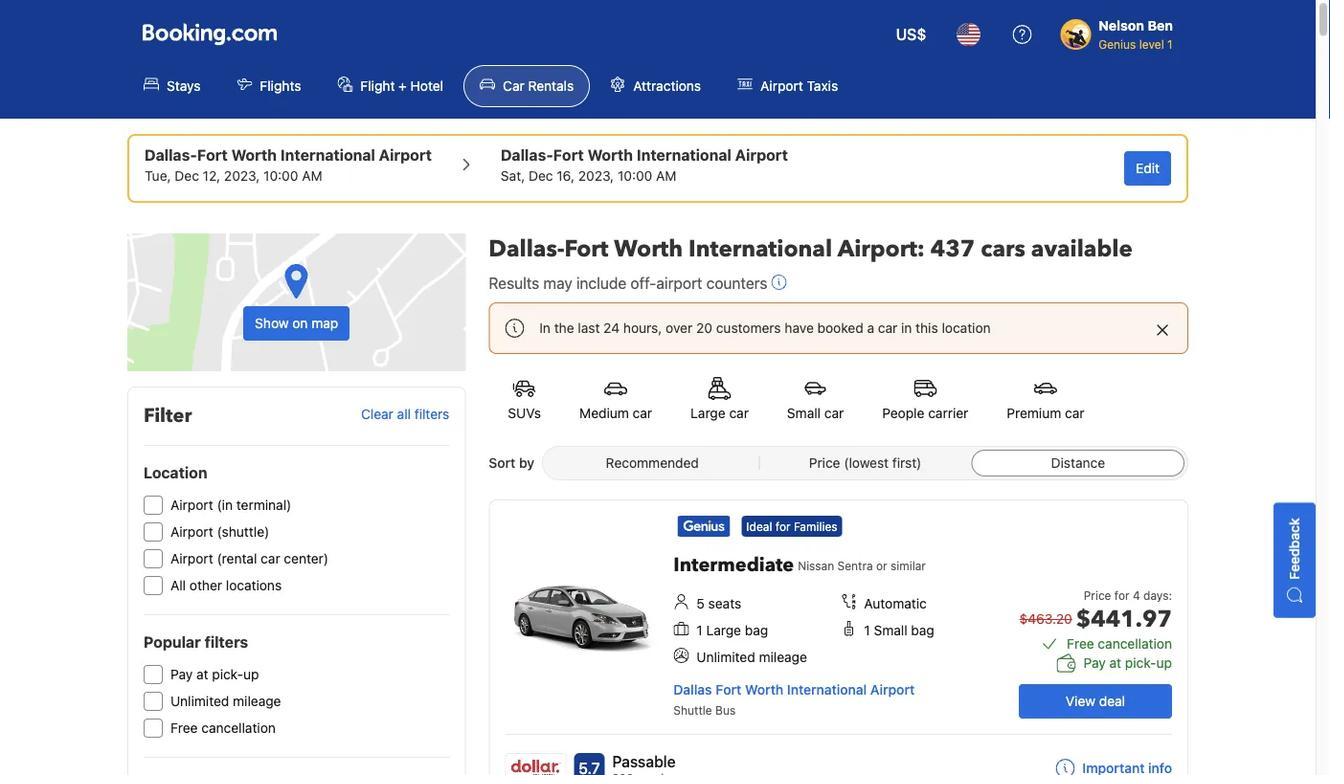 Task type: locate. For each thing, give the bounding box(es) containing it.
2 bag from the left
[[911, 623, 934, 639]]

0 horizontal spatial cancellation
[[201, 721, 276, 736]]

dallas- up tue,
[[145, 146, 197, 164]]

price for price for 4 days: $463.20 $441.97
[[1084, 589, 1111, 602]]

5 seats
[[696, 596, 741, 612]]

international for sat,
[[637, 146, 731, 164]]

free down popular filters
[[170, 721, 198, 736]]

filter
[[144, 403, 192, 429]]

by
[[519, 455, 534, 471]]

1 horizontal spatial unlimited
[[696, 650, 755, 666]]

1 10:00 from the left
[[263, 168, 298, 184]]

for right ideal
[[775, 520, 791, 533]]

2023, for dallas-fort worth international airport tue, dec 12, 2023, 10:00 am
[[224, 168, 260, 184]]

1 horizontal spatial small
[[874, 623, 907, 639]]

medium car button
[[560, 366, 671, 435]]

2023, inside the dallas-fort worth international airport tue, dec 12, 2023, 10:00 am
[[224, 168, 260, 184]]

free cancellation
[[1067, 636, 1172, 652], [170, 721, 276, 736]]

pay
[[1084, 655, 1106, 671], [170, 667, 193, 683]]

dallas-fort worth international airport sat, dec 16, 2023, 10:00 am
[[501, 146, 788, 184]]

car right a on the top of page
[[878, 320, 898, 336]]

1 horizontal spatial pick-
[[1125, 655, 1156, 671]]

worth inside dallas fort worth international airport shuttle bus
[[745, 682, 784, 698]]

car right premium
[[1065, 406, 1084, 421]]

show on map button
[[127, 234, 466, 372]]

families
[[794, 520, 837, 533]]

airport
[[760, 78, 803, 94], [379, 146, 432, 164], [735, 146, 788, 164], [170, 497, 213, 513], [170, 524, 213, 540], [170, 551, 213, 567], [870, 682, 915, 698]]

1 horizontal spatial 10:00
[[618, 168, 652, 184]]

pay inside product card group
[[1084, 655, 1106, 671]]

medium
[[579, 406, 629, 421]]

1 vertical spatial free
[[170, 721, 198, 736]]

0 horizontal spatial for
[[775, 520, 791, 533]]

on
[[292, 316, 308, 331]]

airport inside dallas-fort worth international airport sat, dec 16, 2023, 10:00 am
[[735, 146, 788, 164]]

free inside product card group
[[1067, 636, 1094, 652]]

0 horizontal spatial price
[[809, 455, 840, 471]]

airport (in terminal)
[[170, 497, 291, 513]]

unlimited mileage down 1 large bag
[[696, 650, 807, 666]]

center)
[[284, 551, 328, 567]]

airport down +
[[379, 146, 432, 164]]

1 horizontal spatial unlimited mileage
[[696, 650, 807, 666]]

fort up "bus"
[[716, 682, 741, 698]]

airport left the (in
[[170, 497, 213, 513]]

airport (shuttle)
[[170, 524, 269, 540]]

1 horizontal spatial up
[[1156, 655, 1172, 671]]

at up the deal
[[1109, 655, 1121, 671]]

show
[[255, 316, 289, 331]]

small up price (lowest first)
[[787, 406, 821, 421]]

airport inside skip to main content element
[[760, 78, 803, 94]]

dallas-fort worth international airport group down attractions link
[[501, 144, 788, 186]]

1 horizontal spatial dallas-fort worth international airport group
[[501, 144, 788, 186]]

bag down 'automatic'
[[911, 623, 934, 639]]

pay at pick-up up the deal
[[1084, 655, 1172, 671]]

worth
[[231, 146, 277, 164], [588, 146, 633, 164], [614, 233, 683, 265], [745, 682, 784, 698]]

for for price for 4 days: $463.20 $441.97
[[1114, 589, 1130, 602]]

1 vertical spatial for
[[1114, 589, 1130, 602]]

1 dec from the left
[[175, 168, 199, 184]]

0 vertical spatial cancellation
[[1098, 636, 1172, 652]]

0 horizontal spatial am
[[302, 168, 322, 184]]

1 horizontal spatial 2023,
[[578, 168, 614, 184]]

am inside dallas-fort worth international airport sat, dec 16, 2023, 10:00 am
[[656, 168, 677, 184]]

people
[[882, 406, 924, 421]]

dec inside dallas-fort worth international airport sat, dec 16, 2023, 10:00 am
[[529, 168, 553, 184]]

car up price (lowest first)
[[824, 406, 844, 421]]

international inside the dallas-fort worth international airport tue, dec 12, 2023, 10:00 am
[[280, 146, 375, 164]]

intermediate
[[674, 553, 794, 579]]

1 vertical spatial mileage
[[233, 694, 281, 710]]

edit button
[[1124, 151, 1171, 186]]

clear all filters button
[[361, 407, 449, 423]]

international up counters
[[689, 233, 832, 265]]

0 vertical spatial small
[[787, 406, 821, 421]]

recommended
[[606, 455, 699, 471]]

for inside price for 4 days: $463.20 $441.97
[[1114, 589, 1130, 602]]

price up $441.97
[[1084, 589, 1111, 602]]

distance
[[1051, 455, 1105, 471]]

mileage inside product card group
[[759, 650, 807, 666]]

0 vertical spatial for
[[775, 520, 791, 533]]

price for 4 days: $463.20 $441.97
[[1019, 589, 1172, 635]]

us$
[[896, 25, 926, 44]]

small car
[[787, 406, 844, 421]]

2 horizontal spatial 1
[[1167, 37, 1173, 51]]

am down pick-up location element
[[302, 168, 322, 184]]

price left the (lowest
[[809, 455, 840, 471]]

dallas- up results
[[489, 233, 565, 265]]

if you choose one, you'll need to make your own way there - but prices can be a lot lower. image
[[771, 275, 787, 290], [771, 275, 787, 290]]

2 dallas-fort worth international airport group from the left
[[501, 144, 788, 186]]

1 horizontal spatial filters
[[414, 407, 449, 422]]

passable
[[612, 753, 676, 771]]

mileage down popular filters
[[233, 694, 281, 710]]

0 vertical spatial free
[[1067, 636, 1094, 652]]

0 horizontal spatial pay
[[170, 667, 193, 683]]

10:00 inside dallas-fort worth international airport sat, dec 16, 2023, 10:00 am
[[618, 168, 652, 184]]

sort by
[[489, 455, 534, 471]]

filters right all
[[414, 407, 449, 422]]

mileage
[[759, 650, 807, 666], [233, 694, 281, 710]]

dec left 16,
[[529, 168, 553, 184]]

price inside sort by element
[[809, 455, 840, 471]]

0 horizontal spatial small
[[787, 406, 821, 421]]

airport down 'airport taxis' link
[[735, 146, 788, 164]]

nissan
[[798, 559, 834, 573]]

may
[[543, 274, 572, 293]]

international inside dallas-fort worth international airport sat, dec 16, 2023, 10:00 am
[[637, 146, 731, 164]]

airport inside dallas fort worth international airport shuttle bus
[[870, 682, 915, 698]]

dallas
[[674, 682, 712, 698]]

dallas-fort worth international airport group
[[145, 144, 432, 186], [501, 144, 788, 186]]

car up the locations
[[261, 551, 280, 567]]

0 horizontal spatial filters
[[205, 633, 248, 652]]

international down 1 small bag
[[787, 682, 867, 698]]

5.7 element
[[574, 754, 605, 776]]

0 horizontal spatial free cancellation
[[170, 721, 276, 736]]

0 horizontal spatial unlimited mileage
[[170, 694, 281, 710]]

1 am from the left
[[302, 168, 322, 184]]

1 bag from the left
[[745, 623, 768, 639]]

0 vertical spatial free cancellation
[[1067, 636, 1172, 652]]

fort up 16,
[[553, 146, 584, 164]]

car for medium car
[[633, 406, 652, 421]]

days:
[[1143, 589, 1172, 602]]

am inside the dallas-fort worth international airport tue, dec 12, 2023, 10:00 am
[[302, 168, 322, 184]]

pick-up date element
[[145, 167, 432, 186]]

dallas-fort worth international airport group down the flights
[[145, 144, 432, 186]]

pay down popular
[[170, 667, 193, 683]]

car left the small car in the right bottom of the page
[[729, 406, 749, 421]]

1 horizontal spatial 1
[[864, 623, 870, 639]]

pick- down $441.97
[[1125, 655, 1156, 671]]

dec inside the dallas-fort worth international airport tue, dec 12, 2023, 10:00 am
[[175, 168, 199, 184]]

worth inside the dallas-fort worth international airport tue, dec 12, 2023, 10:00 am
[[231, 146, 277, 164]]

search summary element
[[127, 134, 1188, 203]]

unlimited down popular filters
[[170, 694, 229, 710]]

filters right popular
[[205, 633, 248, 652]]

1 horizontal spatial free
[[1067, 636, 1094, 652]]

international up drop-off date element
[[637, 146, 731, 164]]

1 vertical spatial large
[[706, 623, 741, 639]]

0 vertical spatial unlimited mileage
[[696, 650, 807, 666]]

pick-up location element
[[145, 144, 432, 167]]

worth down 1 large bag
[[745, 682, 784, 698]]

1 vertical spatial filters
[[205, 633, 248, 652]]

at down popular filters
[[196, 667, 208, 683]]

1 horizontal spatial free cancellation
[[1067, 636, 1172, 652]]

fort up include
[[565, 233, 609, 265]]

unlimited mileage down popular filters
[[170, 694, 281, 710]]

dallas- inside the dallas-fort worth international airport tue, dec 12, 2023, 10:00 am
[[145, 146, 197, 164]]

this
[[916, 320, 938, 336]]

car right medium
[[633, 406, 652, 421]]

1 horizontal spatial dec
[[529, 168, 553, 184]]

1 down 5
[[696, 623, 703, 639]]

1 horizontal spatial at
[[1109, 655, 1121, 671]]

airport down 1 small bag
[[870, 682, 915, 698]]

deal
[[1099, 694, 1125, 710]]

0 horizontal spatial dallas-fort worth international airport group
[[145, 144, 432, 186]]

car
[[878, 320, 898, 336], [633, 406, 652, 421], [729, 406, 749, 421], [824, 406, 844, 421], [1065, 406, 1084, 421], [261, 551, 280, 567]]

dallas-
[[145, 146, 197, 164], [501, 146, 553, 164], [489, 233, 565, 265]]

skip to main content element
[[0, 0, 1316, 119]]

1 2023, from the left
[[224, 168, 260, 184]]

view deal
[[1066, 694, 1125, 710]]

fort up 12, at the top
[[197, 146, 228, 164]]

carrier
[[928, 406, 968, 421]]

pay at pick-up down popular filters
[[170, 667, 259, 683]]

0 vertical spatial large
[[691, 406, 726, 421]]

fort
[[197, 146, 228, 164], [553, 146, 584, 164], [565, 233, 609, 265], [716, 682, 741, 698]]

worth up pick-up date element
[[231, 146, 277, 164]]

dec for dallas-fort worth international airport sat, dec 16, 2023, 10:00 am
[[529, 168, 553, 184]]

mileage up dallas fort worth international airport button
[[759, 650, 807, 666]]

pick- down popular filters
[[212, 667, 243, 683]]

map
[[311, 316, 338, 331]]

2 10:00 from the left
[[618, 168, 652, 184]]

car for small car
[[824, 406, 844, 421]]

1 horizontal spatial am
[[656, 168, 677, 184]]

10:00 down pick-up location element
[[263, 168, 298, 184]]

2 am from the left
[[656, 168, 677, 184]]

1 vertical spatial small
[[874, 623, 907, 639]]

dallas- inside dallas-fort worth international airport sat, dec 16, 2023, 10:00 am
[[501, 146, 553, 164]]

2023, right 12, at the top
[[224, 168, 260, 184]]

worth up off-
[[614, 233, 683, 265]]

free cancellation inside product card group
[[1067, 636, 1172, 652]]

1 horizontal spatial bag
[[911, 623, 934, 639]]

20
[[696, 320, 712, 336]]

2023, right 16,
[[578, 168, 614, 184]]

international up pick-up date element
[[280, 146, 375, 164]]

0 horizontal spatial 10:00
[[263, 168, 298, 184]]

or
[[876, 559, 887, 573]]

1 horizontal spatial for
[[1114, 589, 1130, 602]]

fort for dallas-fort worth international airport: 437 cars available
[[565, 233, 609, 265]]

0 horizontal spatial bag
[[745, 623, 768, 639]]

am down drop-off location element
[[656, 168, 677, 184]]

2023, inside dallas-fort worth international airport sat, dec 16, 2023, 10:00 am
[[578, 168, 614, 184]]

suvs
[[508, 406, 541, 421]]

1 large bag
[[696, 623, 768, 639]]

fort for dallas fort worth international airport shuttle bus
[[716, 682, 741, 698]]

1 vertical spatial unlimited mileage
[[170, 694, 281, 710]]

1 dallas-fort worth international airport group from the left
[[145, 144, 432, 186]]

available
[[1031, 233, 1133, 265]]

flight + hotel
[[360, 78, 443, 94]]

dallas- up sat,
[[501, 146, 553, 164]]

1 horizontal spatial price
[[1084, 589, 1111, 602]]

2 2023, from the left
[[578, 168, 614, 184]]

dec for dallas-fort worth international airport tue, dec 12, 2023, 10:00 am
[[175, 168, 199, 184]]

0 vertical spatial unlimited
[[696, 650, 755, 666]]

0 horizontal spatial dec
[[175, 168, 199, 184]]

airport (rental car center)
[[170, 551, 328, 567]]

large inside button
[[691, 406, 726, 421]]

taxis
[[807, 78, 838, 94]]

bag down "intermediate"
[[745, 623, 768, 639]]

10:00 down drop-off location element
[[618, 168, 652, 184]]

cancellation
[[1098, 636, 1172, 652], [201, 721, 276, 736]]

0 horizontal spatial mileage
[[233, 694, 281, 710]]

worth inside dallas-fort worth international airport sat, dec 16, 2023, 10:00 am
[[588, 146, 633, 164]]

1 small bag
[[864, 623, 934, 639]]

pick- inside product card group
[[1125, 655, 1156, 671]]

up inside product card group
[[1156, 655, 1172, 671]]

fort inside the dallas-fort worth international airport tue, dec 12, 2023, 10:00 am
[[197, 146, 228, 164]]

people carrier button
[[863, 366, 988, 435]]

free cancellation down popular filters
[[170, 721, 276, 736]]

0 horizontal spatial 1
[[696, 623, 703, 639]]

0 vertical spatial mileage
[[759, 650, 807, 666]]

international for 437
[[689, 233, 832, 265]]

airport left taxis
[[760, 78, 803, 94]]

worth up drop-off date element
[[588, 146, 633, 164]]

up down $441.97
[[1156, 655, 1172, 671]]

premium
[[1007, 406, 1061, 421]]

16,
[[557, 168, 575, 184]]

in
[[901, 320, 912, 336]]

fort inside dallas-fort worth international airport sat, dec 16, 2023, 10:00 am
[[553, 146, 584, 164]]

drop-off date element
[[501, 167, 788, 186]]

large down seats
[[706, 623, 741, 639]]

1 vertical spatial price
[[1084, 589, 1111, 602]]

unlimited mileage
[[696, 650, 807, 666], [170, 694, 281, 710]]

(rental
[[217, 551, 257, 567]]

$441.97
[[1076, 604, 1172, 635]]

10:00 inside the dallas-fort worth international airport tue, dec 12, 2023, 10:00 am
[[263, 168, 298, 184]]

location
[[942, 320, 991, 336]]

free cancellation down $441.97
[[1067, 636, 1172, 652]]

0 vertical spatial filters
[[414, 407, 449, 422]]

similar
[[891, 559, 926, 573]]

am for dallas-fort worth international airport sat, dec 16, 2023, 10:00 am
[[656, 168, 677, 184]]

first)
[[892, 455, 922, 471]]

bag
[[745, 623, 768, 639], [911, 623, 934, 639]]

0 horizontal spatial 2023,
[[224, 168, 260, 184]]

international inside dallas fort worth international airport shuttle bus
[[787, 682, 867, 698]]

off-
[[631, 274, 656, 293]]

have
[[785, 320, 814, 336]]

10:00
[[263, 168, 298, 184], [618, 168, 652, 184]]

location
[[144, 464, 207, 482]]

pay up view deal
[[1084, 655, 1106, 671]]

2023, for dallas-fort worth international airport sat, dec 16, 2023, 10:00 am
[[578, 168, 614, 184]]

drop-off location element
[[501, 144, 788, 167]]

up down popular filters
[[243, 667, 259, 683]]

large up recommended
[[691, 406, 726, 421]]

1 horizontal spatial pay at pick-up
[[1084, 655, 1172, 671]]

for left 4
[[1114, 589, 1130, 602]]

price inside price for 4 days: $463.20 $441.97
[[1084, 589, 1111, 602]]

1 horizontal spatial mileage
[[759, 650, 807, 666]]

1
[[1167, 37, 1173, 51], [696, 623, 703, 639], [864, 623, 870, 639]]

bag for 1 large bag
[[745, 623, 768, 639]]

1 horizontal spatial pay
[[1084, 655, 1106, 671]]

unlimited mileage inside product card group
[[696, 650, 807, 666]]

worth for dallas-fort worth international airport tue, dec 12, 2023, 10:00 am
[[231, 146, 277, 164]]

0 horizontal spatial up
[[243, 667, 259, 683]]

1 vertical spatial cancellation
[[201, 721, 276, 736]]

1 for 1 large bag
[[696, 623, 703, 639]]

large car
[[691, 406, 749, 421]]

car for large car
[[729, 406, 749, 421]]

include
[[576, 274, 627, 293]]

product card group
[[489, 500, 1195, 776]]

edit
[[1136, 160, 1160, 176]]

small down 'automatic'
[[874, 623, 907, 639]]

dallas fort worth international airport button
[[674, 682, 915, 698]]

fort inside dallas fort worth international airport shuttle bus
[[716, 682, 741, 698]]

0 horizontal spatial unlimited
[[170, 694, 229, 710]]

dallas- for dallas-fort worth international airport sat, dec 16, 2023, 10:00 am
[[501, 146, 553, 164]]

free down price for 4 days: $463.20 $441.97 at the bottom of page
[[1067, 636, 1094, 652]]

dec left 12, at the top
[[175, 168, 199, 184]]

unlimited down 1 large bag
[[696, 650, 755, 666]]

1 horizontal spatial cancellation
[[1098, 636, 1172, 652]]

2 dec from the left
[[529, 168, 553, 184]]

0 vertical spatial price
[[809, 455, 840, 471]]

unlimited inside product card group
[[696, 650, 755, 666]]

1 right level on the top right of the page
[[1167, 37, 1173, 51]]

1 down 'automatic'
[[864, 623, 870, 639]]



Task type: describe. For each thing, give the bounding box(es) containing it.
international for tue,
[[280, 146, 375, 164]]

small inside product card group
[[874, 623, 907, 639]]

large car button
[[671, 366, 768, 435]]

10:00 for dallas-fort worth international airport sat, dec 16, 2023, 10:00 am
[[618, 168, 652, 184]]

worth for dallas-fort worth international airport: 437 cars available
[[614, 233, 683, 265]]

12,
[[203, 168, 220, 184]]

premium car
[[1007, 406, 1084, 421]]

$463.20
[[1019, 611, 1072, 627]]

airport up all on the bottom left
[[170, 551, 213, 567]]

intermediate nissan sentra or similar
[[674, 553, 926, 579]]

rentals
[[528, 78, 574, 94]]

attractions
[[633, 78, 701, 94]]

cars
[[981, 233, 1025, 265]]

counters
[[706, 274, 767, 293]]

1 vertical spatial free cancellation
[[170, 721, 276, 736]]

airport inside the dallas-fort worth international airport tue, dec 12, 2023, 10:00 am
[[379, 146, 432, 164]]

locations
[[226, 578, 282, 594]]

(in
[[217, 497, 233, 513]]

flights
[[260, 78, 301, 94]]

0 horizontal spatial free
[[170, 721, 198, 736]]

attractions link
[[594, 65, 717, 107]]

am for dallas-fort worth international airport tue, dec 12, 2023, 10:00 am
[[302, 168, 322, 184]]

feedback button
[[1274, 503, 1316, 618]]

in the last 24 hours, over 20 customers have booked a car in this location
[[539, 320, 991, 336]]

flights link
[[221, 65, 317, 107]]

fort for dallas-fort worth international airport sat, dec 16, 2023, 10:00 am
[[553, 146, 584, 164]]

popular
[[144, 633, 201, 652]]

ideal for families
[[746, 520, 837, 533]]

clear
[[361, 407, 393, 422]]

supplied by rc - dollar image
[[506, 755, 565, 776]]

nelson ben genius level 1
[[1099, 18, 1173, 51]]

the
[[554, 320, 574, 336]]

437
[[931, 233, 975, 265]]

for for ideal for families
[[775, 520, 791, 533]]

premium car button
[[988, 366, 1104, 435]]

small car button
[[768, 366, 863, 435]]

4
[[1133, 589, 1140, 602]]

car
[[503, 78, 524, 94]]

suvs button
[[489, 366, 560, 435]]

medium car
[[579, 406, 652, 421]]

tue,
[[145, 168, 171, 184]]

car rentals
[[503, 78, 574, 94]]

sort by element
[[542, 446, 1188, 481]]

sentra
[[837, 559, 873, 573]]

hours,
[[623, 320, 662, 336]]

us$ button
[[884, 11, 938, 57]]

customers
[[716, 320, 781, 336]]

customer rating 5.7 passable element
[[612, 751, 685, 774]]

international for shuttle
[[787, 682, 867, 698]]

automatic
[[864, 596, 927, 612]]

price for price (lowest first)
[[809, 455, 840, 471]]

pay at pick-up inside product card group
[[1084, 655, 1172, 671]]

flight
[[360, 78, 395, 94]]

dallas-fort worth international airport: 437 cars available
[[489, 233, 1133, 265]]

price (lowest first)
[[809, 455, 922, 471]]

worth for dallas fort worth international airport shuttle bus
[[745, 682, 784, 698]]

airport down airport (in terminal)
[[170, 524, 213, 540]]

terminal)
[[236, 497, 291, 513]]

bus
[[715, 704, 736, 717]]

1 vertical spatial unlimited
[[170, 694, 229, 710]]

dallas-fort worth international airport tue, dec 12, 2023, 10:00 am
[[145, 146, 432, 184]]

ideal
[[746, 520, 772, 533]]

dallas- for dallas-fort worth international airport tue, dec 12, 2023, 10:00 am
[[145, 146, 197, 164]]

worth for dallas-fort worth international airport sat, dec 16, 2023, 10:00 am
[[588, 146, 633, 164]]

feedback
[[1287, 518, 1302, 580]]

5
[[696, 596, 705, 612]]

other
[[189, 578, 222, 594]]

(shuttle)
[[217, 524, 269, 540]]

airport taxis link
[[721, 65, 854, 107]]

sort
[[489, 455, 516, 471]]

+
[[399, 78, 407, 94]]

at inside product card group
[[1109, 655, 1121, 671]]

large inside product card group
[[706, 623, 741, 639]]

clear all filters
[[361, 407, 449, 422]]

airport:
[[838, 233, 925, 265]]

car for premium car
[[1065, 406, 1084, 421]]

airport
[[656, 274, 702, 293]]

0 horizontal spatial pick-
[[212, 667, 243, 683]]

nelson
[[1099, 18, 1144, 34]]

filters inside button
[[414, 407, 449, 422]]

1 for 1 small bag
[[864, 623, 870, 639]]

dallas fort worth international airport shuttle bus
[[674, 682, 915, 717]]

shuttle
[[674, 704, 712, 717]]

popular filters
[[144, 633, 248, 652]]

all
[[170, 578, 186, 594]]

all
[[397, 407, 411, 422]]

view
[[1066, 694, 1096, 710]]

cancellation inside product card group
[[1098, 636, 1172, 652]]

0 horizontal spatial at
[[196, 667, 208, 683]]

genius
[[1099, 37, 1136, 51]]

dallas- for dallas-fort worth international airport: 437 cars available
[[489, 233, 565, 265]]

level
[[1139, 37, 1164, 51]]

small inside button
[[787, 406, 821, 421]]

(lowest
[[844, 455, 889, 471]]

last
[[578, 320, 600, 336]]

sat,
[[501, 168, 525, 184]]

a
[[867, 320, 874, 336]]

people carrier
[[882, 406, 968, 421]]

0 horizontal spatial pay at pick-up
[[170, 667, 259, 683]]

fort for dallas-fort worth international airport tue, dec 12, 2023, 10:00 am
[[197, 146, 228, 164]]

24
[[603, 320, 620, 336]]

car rentals link
[[464, 65, 590, 107]]

hotel
[[410, 78, 443, 94]]

bag for 1 small bag
[[911, 623, 934, 639]]

results may include off-airport counters
[[489, 274, 767, 293]]

10:00 for dallas-fort worth international airport tue, dec 12, 2023, 10:00 am
[[263, 168, 298, 184]]

1 inside nelson ben genius level 1
[[1167, 37, 1173, 51]]



Task type: vqa. For each thing, say whether or not it's contained in the screenshot.
attractions link
yes



